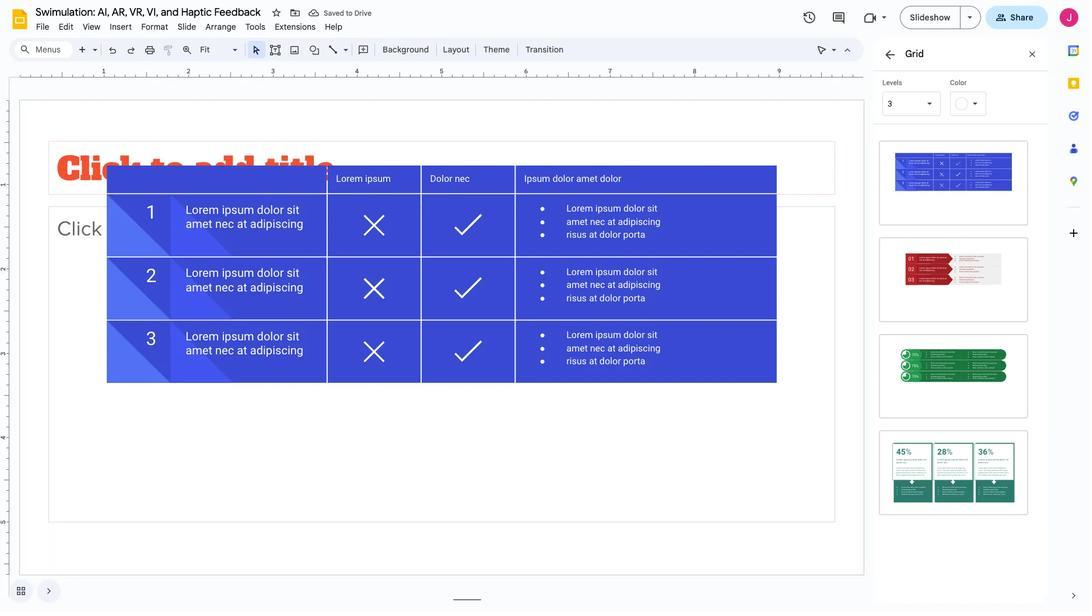 Task type: locate. For each thing, give the bounding box(es) containing it.
color
[[950, 79, 967, 87]]

Zoom text field
[[198, 41, 231, 58]]

Star checkbox
[[268, 5, 285, 21]]

edit
[[59, 22, 73, 32]]

menu bar
[[31, 15, 347, 34]]

insert
[[110, 22, 132, 32]]

menu bar containing file
[[31, 15, 347, 34]]

file menu item
[[31, 20, 54, 34]]

3
[[888, 99, 892, 108]]

Three rows of information with arrow shape pointing rightward towards details. Accent color: #db4437, close to light red berry 1. radio
[[873, 231, 1034, 328]]

tools menu item
[[241, 20, 270, 34]]

navigation inside grid application
[[0, 570, 61, 612]]

view menu item
[[78, 20, 105, 34]]

help menu item
[[320, 20, 347, 34]]

levels list box
[[883, 78, 941, 116]]

theme button
[[478, 41, 515, 58]]

arrange menu item
[[201, 20, 241, 34]]

mode and view toolbar
[[813, 38, 857, 61]]

start slideshow (⌘+enter) image
[[967, 16, 972, 19]]

grid application
[[0, 0, 1090, 612]]

saved to drive
[[324, 8, 372, 17]]

extensions menu item
[[270, 20, 320, 34]]

grid
[[905, 48, 924, 60]]

saved to drive button
[[306, 5, 375, 21]]

grid section
[[873, 38, 1048, 604]]

layout
[[443, 44, 470, 55]]

navigation
[[0, 570, 61, 612]]

slideshow button
[[900, 6, 960, 29]]

new slide with layout image
[[90, 42, 97, 46]]

option group
[[873, 124, 1048, 521]]

Three columns of information with percentages and arrows pointing down towards bulleted details. Accent color: #26a69a, close to green 11. radio
[[873, 425, 1034, 521]]

color button
[[950, 78, 1009, 116]]

option group inside grid application
[[873, 124, 1048, 521]]

tools
[[246, 22, 265, 32]]

drive
[[354, 8, 372, 17]]

Three rows of information with check marks and details. Accent color: #4285f4, close to cornflower blue. radio
[[873, 135, 1034, 231]]

saved
[[324, 8, 344, 17]]

tab list
[[1058, 34, 1090, 580]]

share button
[[985, 6, 1048, 29]]

transition button
[[520, 41, 569, 58]]

live pointer settings image
[[829, 42, 836, 46]]

menu bar banner
[[0, 0, 1090, 612]]

extensions
[[275, 22, 316, 32]]



Task type: describe. For each thing, give the bounding box(es) containing it.
levels
[[883, 79, 902, 87]]

arrange
[[206, 22, 236, 32]]

main toolbar
[[72, 41, 569, 58]]

view
[[83, 22, 101, 32]]

Three rounded-edged rows of information with percentages and two columns of bulleted details. Accent color: #0f9d58, close to green 11. radio
[[873, 328, 1034, 425]]

slideshow
[[910, 12, 950, 23]]

format menu item
[[137, 20, 173, 34]]

slide
[[178, 22, 196, 32]]

background button
[[377, 41, 434, 58]]

to
[[346, 8, 353, 17]]

Rename text field
[[31, 5, 267, 19]]

transition
[[526, 44, 564, 55]]

shape image
[[308, 41, 321, 58]]

Menus field
[[15, 41, 73, 58]]

edit menu item
[[54, 20, 78, 34]]

tab list inside menu bar banner
[[1058, 34, 1090, 580]]

slide menu item
[[173, 20, 201, 34]]

insert menu item
[[105, 20, 137, 34]]

menu bar inside menu bar banner
[[31, 15, 347, 34]]

layout button
[[439, 41, 473, 58]]

file
[[36, 22, 49, 32]]

insert image image
[[288, 41, 301, 58]]

background
[[383, 44, 429, 55]]

share
[[1011, 12, 1034, 23]]

format
[[141, 22, 168, 32]]

theme
[[484, 44, 510, 55]]

Zoom field
[[197, 41, 243, 58]]

help
[[325, 22, 342, 32]]



Task type: vqa. For each thing, say whether or not it's contained in the screenshot.
tools
yes



